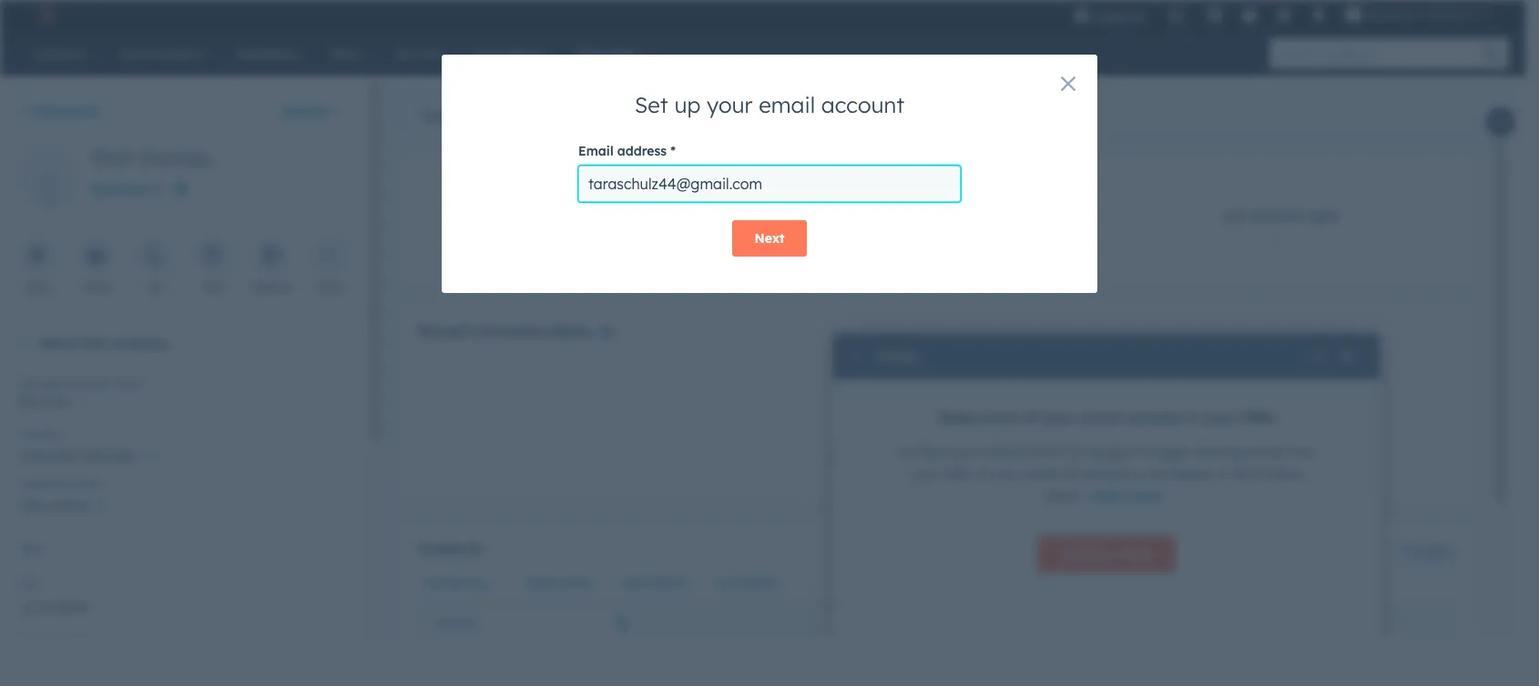 Task type: locate. For each thing, give the bounding box(es) containing it.
1 horizontal spatial connect
[[1060, 547, 1112, 563]]

name
[[113, 377, 143, 391]]

activity
[[1252, 210, 1308, 224], [741, 576, 782, 590]]

in
[[1185, 409, 1198, 427], [1218, 466, 1228, 483]]

email
[[578, 143, 614, 159], [82, 281, 110, 294], [877, 348, 918, 366]]

date
[[603, 210, 632, 224], [1311, 210, 1340, 224], [565, 576, 592, 590], [786, 576, 812, 590]]

crm
[[1241, 409, 1274, 427]]

1 vertical spatial last
[[714, 576, 737, 590]]

date inside popup button
[[565, 576, 592, 590]]

set up your email account
[[635, 91, 905, 118]]

email up below.
[[1024, 466, 1057, 483]]

contact
[[424, 576, 467, 590]]

-
[[1275, 230, 1280, 247], [1280, 230, 1285, 247]]

0 horizontal spatial connect
[[897, 444, 946, 461]]

meeting image
[[263, 249, 279, 266]]

create date up search "search field"
[[526, 576, 592, 590]]

last activity date --
[[1221, 210, 1340, 247]]

0 vertical spatial last
[[1221, 210, 1249, 224]]

1 horizontal spatial in
[[1218, 466, 1228, 483]]

2 link opens in a new window image from the top
[[150, 184, 163, 198]]

connect left inbox at the right bottom of page
[[1060, 547, 1112, 563]]

software
[[82, 448, 136, 465]]

emails
[[1245, 444, 1284, 461]]

2 vertical spatial email
[[877, 348, 918, 366]]

1 link opens in a new window image from the top
[[150, 180, 163, 202]]

0 horizontal spatial riot.com
[[18, 394, 71, 411]]

1 vertical spatial create date
[[526, 576, 592, 590]]

1 horizontal spatial to
[[1141, 444, 1154, 461]]

computer software button
[[18, 438, 349, 468]]

0 vertical spatial activity
[[1252, 210, 1308, 224]]

1 vertical spatial create
[[526, 576, 562, 590]]

to
[[1069, 444, 1081, 461], [1141, 444, 1154, 461]]

keep
[[939, 409, 976, 427]]

company inside company domain name riot.com
[[18, 377, 68, 391]]

contacts
[[418, 540, 482, 558]]

company up tara schultz
[[18, 477, 68, 491]]

schultz
[[48, 498, 90, 515]]

menu containing apoptosis studios 2
[[1063, 0, 1504, 36]]

marketplaces image
[[1207, 8, 1224, 25]]

set up your email account dialog
[[442, 55, 1098, 293]]

1 vertical spatial owner
[[470, 576, 504, 590]]

1 horizontal spatial account
[[1017, 444, 1065, 461]]

create down email address on the left top
[[557, 210, 600, 224]]

owner right contact on the left
[[470, 576, 504, 590]]

contact owner
[[424, 576, 504, 590]]

email inside 'set up your email account' dialog
[[578, 143, 614, 159]]

0 horizontal spatial account
[[821, 91, 905, 118]]

1 vertical spatial in
[[1218, 466, 1228, 483]]

help image
[[1242, 8, 1258, 25]]

1 horizontal spatial last
[[1221, 210, 1249, 224]]

email address
[[578, 143, 667, 159]]

next
[[755, 230, 785, 247]]

to up will
[[1141, 444, 1154, 461]]

in up begin
[[1185, 409, 1198, 427]]

create inside create date popup button
[[526, 576, 562, 590]]

create up search "search field"
[[526, 576, 562, 590]]

learn more
[[1089, 488, 1162, 505]]

0 vertical spatial connect
[[897, 444, 946, 461]]

company for company domain name riot.com
[[18, 377, 68, 391]]

hubspot link
[[22, 4, 68, 26]]

timeline
[[1255, 466, 1302, 483]]

in inside connect your email account to hubspot to begin sending emails from your crm. all your email conversations will appear in the timeline below.
[[1218, 466, 1228, 483]]

calling icon image
[[1168, 9, 1185, 26]]

last inside "popup button"
[[714, 576, 737, 590]]

0 horizontal spatial owner
[[71, 477, 102, 491]]

task image
[[204, 249, 221, 266]]

email right minimize dialog icon
[[877, 348, 918, 366]]

riot
[[91, 144, 133, 171]]

create date inside popup button
[[526, 576, 592, 590]]

0 vertical spatial owner
[[71, 477, 102, 491]]

up
[[674, 91, 701, 118]]

riot.com up industry
[[18, 394, 71, 411]]

email up the hubspot
[[1080, 409, 1121, 427]]

create date down email address on the left top
[[557, 210, 632, 224]]

2 company from the top
[[18, 477, 68, 491]]

1 vertical spatial account
[[1017, 444, 1065, 461]]

2 horizontal spatial email
[[877, 348, 918, 366]]

notifications image
[[1311, 8, 1328, 25]]

link opens in a new window image
[[150, 180, 163, 202], [150, 184, 163, 198]]

email down email icon in the top of the page
[[82, 281, 110, 294]]

last inside the last activity date --
[[1221, 210, 1249, 224]]

email
[[759, 91, 815, 118], [1080, 409, 1121, 427], [980, 444, 1013, 461], [1024, 466, 1057, 483]]

riot.com
[[91, 181, 147, 198], [18, 394, 71, 411]]

1 horizontal spatial riot.com
[[91, 181, 147, 198]]

overview
[[422, 107, 482, 124]]

menu
[[1063, 0, 1504, 36]]

connect up crm.
[[897, 444, 946, 461]]

email up the email address text box
[[759, 91, 815, 118]]

tara schultz image
[[1346, 6, 1362, 23]]

1 - from the left
[[1275, 230, 1280, 247]]

1 vertical spatial riot.com
[[18, 394, 71, 411]]

conversations
[[1061, 466, 1144, 483]]

company
[[18, 377, 68, 391], [18, 477, 68, 491]]

1 vertical spatial connect
[[1060, 547, 1112, 563]]

create
[[557, 210, 600, 224], [526, 576, 562, 590]]

0 vertical spatial account
[[821, 91, 905, 118]]

to up conversations
[[1069, 444, 1081, 461]]

company domain name riot.com
[[18, 377, 143, 411]]

note
[[25, 281, 50, 294]]

owner inside popup button
[[470, 576, 504, 590]]

account inside dialog
[[821, 91, 905, 118]]

0 horizontal spatial email
[[82, 281, 110, 294]]

activity inside the last activity date --
[[1252, 210, 1308, 224]]

lifecycle
[[887, 210, 949, 224]]

Search HubSpot search field
[[1270, 38, 1493, 69]]

connect inside connect inbox button
[[1060, 547, 1112, 563]]

riot.com down riot
[[91, 181, 147, 198]]

company down about
[[18, 377, 68, 391]]

owner up schultz
[[71, 477, 102, 491]]

email left 'address'
[[578, 143, 614, 159]]

settings link
[[1266, 0, 1304, 29]]

your right the up
[[707, 91, 753, 118]]

City text field
[[18, 588, 349, 625]]

owner
[[71, 477, 102, 491], [470, 576, 504, 590]]

in left the
[[1218, 466, 1228, 483]]

company for company owner
[[18, 477, 68, 491]]

will
[[1148, 466, 1167, 483]]

connect your email account to hubspot to begin sending emails from your crm. all your email conversations will appear in the timeline below.
[[897, 444, 1317, 505]]

activity for last activity date --
[[1252, 210, 1308, 224]]

call
[[145, 281, 164, 294]]

minimize dialog image
[[848, 351, 863, 365]]

your inside dialog
[[707, 91, 753, 118]]

1 vertical spatial activity
[[741, 576, 782, 590]]

next button
[[732, 220, 807, 257]]

1 vertical spatial company
[[18, 477, 68, 491]]

0 horizontal spatial to
[[1069, 444, 1081, 461]]

1 horizontal spatial activity
[[1252, 210, 1308, 224]]

0 vertical spatial riot.com
[[91, 181, 147, 198]]

below.
[[1044, 488, 1081, 505]]

company owner
[[18, 477, 102, 491]]

1 horizontal spatial owner
[[470, 576, 504, 590]]

activity inside last activity date "popup button"
[[741, 576, 782, 590]]

0 horizontal spatial activity
[[741, 576, 782, 590]]

connect inside connect your email account to hubspot to begin sending emails from your crm. all your email conversations will appear in the timeline below.
[[897, 444, 946, 461]]

create date
[[557, 210, 632, 224], [526, 576, 592, 590]]

0 horizontal spatial last
[[714, 576, 737, 590]]

2 - from the left
[[1280, 230, 1285, 247]]

lead status button
[[614, 572, 700, 596]]

address
[[617, 143, 667, 159]]

more
[[1129, 488, 1162, 505]]

owner for contact owner
[[470, 576, 504, 590]]

account
[[821, 91, 905, 118], [1017, 444, 1065, 461]]

1 to from the left
[[1069, 444, 1081, 461]]

add button
[[1397, 541, 1457, 564]]

0 vertical spatial create date
[[557, 210, 632, 224]]

connect
[[897, 444, 946, 461], [1060, 547, 1112, 563]]

1 horizontal spatial email
[[578, 143, 614, 159]]

close dialog image
[[1340, 351, 1354, 365]]

games
[[139, 144, 212, 171]]

0 vertical spatial in
[[1185, 409, 1198, 427]]

2
[[1470, 7, 1476, 22]]

lead
[[620, 576, 647, 590]]

company
[[109, 335, 169, 352]]

email inside dialog
[[759, 91, 815, 118]]

computer software
[[18, 448, 136, 465]]

your
[[707, 91, 753, 118], [1042, 409, 1076, 427], [1203, 409, 1236, 427], [950, 444, 977, 461], [911, 466, 938, 483], [994, 466, 1021, 483]]

0 vertical spatial company
[[18, 377, 68, 391]]

0 vertical spatial email
[[578, 143, 614, 159]]

1 company from the top
[[18, 377, 68, 391]]

type
[[18, 541, 43, 555]]

hubspot image
[[33, 4, 55, 26]]

tara
[[18, 498, 44, 515]]

your up crm.
[[950, 444, 977, 461]]

your down recent
[[911, 466, 938, 483]]



Task type: describe. For each thing, give the bounding box(es) containing it.
of
[[1023, 409, 1038, 427]]

inbox
[[1116, 547, 1153, 563]]

activity
[[1125, 409, 1180, 427]]

connect for connect inbox
[[1060, 547, 1112, 563]]

connect inbox
[[1060, 547, 1153, 563]]

1 vertical spatial email
[[82, 281, 110, 294]]

caret image
[[15, 341, 26, 346]]

the
[[1232, 466, 1251, 483]]

hubspot
[[1085, 444, 1138, 461]]

connect for connect your email account to hubspot to begin sending emails from your crm. all your email conversations will appear in the timeline below.
[[897, 444, 946, 461]]

all
[[976, 466, 990, 483]]

your right of
[[1042, 409, 1076, 427]]

overview link
[[397, 94, 508, 138]]

tara schultz
[[18, 498, 90, 515]]

lifecycle stage
[[887, 210, 988, 224]]

sending
[[1195, 444, 1242, 461]]

email up all
[[980, 444, 1013, 461]]

owner for company owner
[[71, 477, 102, 491]]

calling icon button
[[1161, 2, 1192, 28]]

state/region
[[18, 635, 88, 649]]

tara schultz button
[[18, 488, 349, 518]]

0 vertical spatial create
[[557, 210, 600, 224]]

apoptosis studios 2 button
[[1335, 0, 1504, 29]]

actions
[[281, 103, 328, 119]]

account inside connect your email account to hubspot to begin sending emails from your crm. all your email conversations will appear in the timeline below.
[[1017, 444, 1065, 461]]

email image
[[88, 249, 104, 266]]

more
[[316, 281, 342, 294]]

0 horizontal spatial in
[[1185, 409, 1198, 427]]

your down "communications."
[[994, 466, 1021, 483]]

notifications button
[[1304, 0, 1335, 29]]

track
[[981, 409, 1019, 427]]

companies link
[[15, 103, 99, 119]]

date inside the last activity date --
[[1311, 210, 1340, 224]]

activity for last activity date
[[741, 576, 782, 590]]

lead status
[[620, 576, 685, 590]]

settings image
[[1277, 8, 1293, 25]]

studios
[[1425, 7, 1467, 22]]

riot games
[[91, 144, 212, 171]]

about this company
[[40, 335, 169, 352]]

crm.
[[942, 466, 972, 483]]

from
[[1288, 444, 1317, 461]]

riot.com inside riot.com link
[[91, 181, 147, 198]]

add
[[1425, 545, 1446, 559]]

date inside "popup button"
[[786, 576, 812, 590]]

recent communications
[[418, 322, 593, 341]]

last for last activity date
[[714, 576, 737, 590]]

are
[[863, 448, 883, 465]]

create date button
[[519, 572, 607, 596]]

more image
[[321, 249, 337, 266]]

industry
[[18, 427, 62, 441]]

Email address text field
[[578, 166, 961, 202]]

status
[[651, 576, 685, 590]]

stage
[[952, 210, 988, 224]]

begin
[[1157, 444, 1191, 461]]

marketplaces button
[[1196, 0, 1235, 29]]

actions button
[[269, 93, 352, 129]]

Search search field
[[422, 607, 644, 640]]

keep track of your email activity in your crm
[[939, 409, 1274, 427]]

upgrade
[[1094, 9, 1145, 24]]

search image
[[1484, 46, 1500, 62]]

no
[[886, 448, 901, 465]]

apoptosis
[[1366, 7, 1422, 22]]

your up the sending
[[1203, 409, 1236, 427]]

upgrade image
[[1074, 8, 1091, 25]]

close image
[[1061, 77, 1076, 91]]

call image
[[146, 249, 162, 266]]

2 to from the left
[[1141, 444, 1154, 461]]

learn
[[1089, 488, 1125, 505]]

learn more button
[[1081, 488, 1170, 505]]

last activity date
[[714, 576, 812, 590]]

about
[[40, 335, 78, 352]]

about this company button
[[0, 319, 349, 368]]

city
[[18, 577, 38, 591]]

riot.com inside company domain name riot.com
[[18, 394, 71, 411]]

last for last activity date --
[[1221, 210, 1249, 224]]

recent
[[905, 448, 943, 465]]

expand dialog image
[[1311, 351, 1325, 365]]

apoptosis studios 2
[[1366, 7, 1476, 22]]

there are no recent communications.
[[827, 448, 1049, 465]]

note image
[[29, 249, 46, 266]]

task
[[201, 281, 224, 294]]

communications.
[[946, 448, 1049, 465]]

appear
[[1170, 466, 1214, 483]]

search button
[[1475, 38, 1509, 69]]

there
[[827, 448, 860, 465]]

last activity date button
[[708, 572, 812, 596]]

domain
[[71, 377, 110, 391]]

riot.com link
[[91, 175, 166, 202]]

connect inbox button
[[1038, 536, 1176, 573]]

this
[[82, 335, 105, 352]]

meeting
[[250, 281, 292, 294]]

communications
[[472, 322, 593, 341]]

computer
[[18, 448, 78, 465]]

companies
[[28, 103, 99, 119]]

help button
[[1235, 0, 1266, 29]]

contact owner button
[[418, 572, 512, 596]]



Task type: vqa. For each thing, say whether or not it's contained in the screenshot.
the bottom Settings button
no



